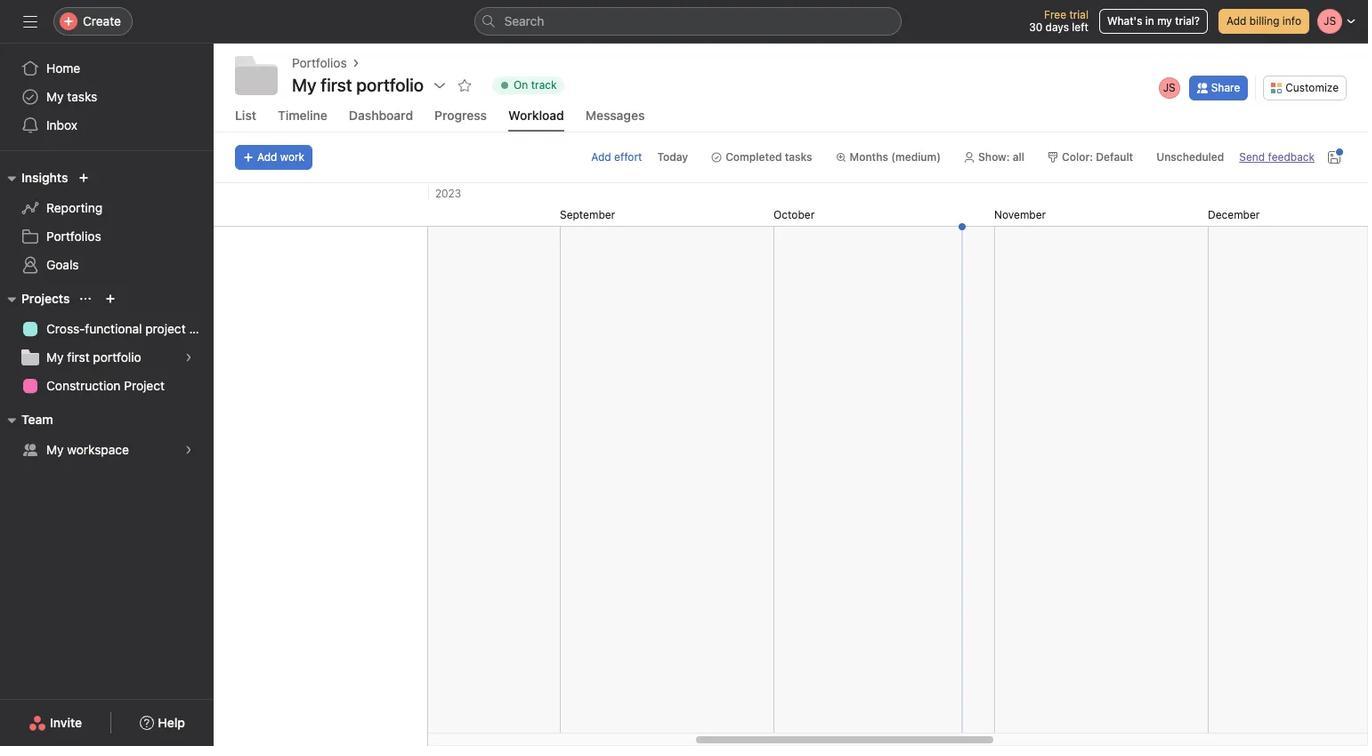 Task type: locate. For each thing, give the bounding box(es) containing it.
unscheduled
[[1157, 150, 1224, 164]]

workload
[[508, 108, 564, 123]]

home link
[[11, 54, 203, 83]]

my
[[1157, 14, 1172, 28]]

my inside my first portfolio link
[[46, 350, 64, 365]]

goals link
[[11, 251, 203, 280]]

projects element
[[0, 283, 214, 404]]

my inside my workspace link
[[46, 442, 64, 458]]

tasks right completed at right top
[[785, 150, 812, 164]]

0 vertical spatial portfolios link
[[292, 53, 347, 73]]

color: default button
[[1040, 145, 1141, 170]]

help
[[158, 716, 185, 731]]

add for add billing info
[[1227, 14, 1247, 28]]

my left first
[[46, 350, 64, 365]]

0 horizontal spatial add
[[257, 150, 277, 164]]

send feedback link
[[1240, 150, 1315, 166]]

1 vertical spatial portfolios
[[46, 229, 101, 244]]

add inside add billing info button
[[1227, 14, 1247, 28]]

global element
[[0, 44, 214, 150]]

add left effort
[[591, 150, 611, 164]]

tasks for my tasks
[[67, 89, 97, 104]]

my up timeline on the top left
[[292, 75, 317, 95]]

portfolios link up the my first portfolio on the left of the page
[[292, 53, 347, 73]]

effort
[[614, 150, 642, 164]]

add billing info button
[[1219, 9, 1310, 34]]

0 horizontal spatial portfolios
[[46, 229, 101, 244]]

2023
[[435, 187, 461, 200]]

list
[[235, 108, 256, 123]]

my for my workspace
[[46, 442, 64, 458]]

free
[[1044, 8, 1067, 21]]

0 horizontal spatial tasks
[[67, 89, 97, 104]]

inbox
[[46, 118, 77, 133]]

in
[[1146, 14, 1154, 28]]

completed tasks button
[[703, 145, 820, 170]]

0 vertical spatial tasks
[[67, 89, 97, 104]]

on track
[[514, 78, 557, 92]]

portfolios up the my first portfolio on the left of the page
[[292, 55, 347, 70]]

december
[[1208, 208, 1260, 222]]

trial
[[1069, 8, 1089, 21]]

first portfolio
[[321, 75, 424, 95]]

projects button
[[0, 288, 70, 310]]

dashboard
[[349, 108, 413, 123]]

portfolios link down the reporting
[[11, 223, 203, 251]]

1 vertical spatial portfolios link
[[11, 223, 203, 251]]

tasks down home
[[67, 89, 97, 104]]

1 horizontal spatial tasks
[[785, 150, 812, 164]]

30
[[1029, 20, 1043, 34]]

my
[[292, 75, 317, 95], [46, 89, 64, 104], [46, 350, 64, 365], [46, 442, 64, 458]]

home
[[46, 61, 80, 76]]

my for my tasks
[[46, 89, 64, 104]]

portfolios
[[292, 55, 347, 70], [46, 229, 101, 244]]

share
[[1211, 81, 1240, 94]]

invite button
[[17, 708, 94, 740]]

add left work
[[257, 150, 277, 164]]

my first portfolio
[[292, 75, 424, 95]]

add left billing on the top of page
[[1227, 14, 1247, 28]]

customize button
[[1263, 75, 1347, 100]]

show options image
[[433, 78, 447, 93]]

my down 'team'
[[46, 442, 64, 458]]

portfolios inside insights element
[[46, 229, 101, 244]]

0 horizontal spatial portfolios link
[[11, 223, 203, 251]]

october
[[774, 208, 815, 222]]

my up inbox
[[46, 89, 64, 104]]

completed tasks
[[726, 150, 812, 164]]

my inside my tasks link
[[46, 89, 64, 104]]

on
[[514, 78, 528, 92]]

show: all
[[978, 150, 1025, 164]]

tasks
[[67, 89, 97, 104], [785, 150, 812, 164]]

plan
[[189, 321, 214, 337]]

portfolios down the reporting
[[46, 229, 101, 244]]

my for my first portfolio
[[46, 350, 64, 365]]

add inside 'add work' button
[[257, 150, 277, 164]]

2 horizontal spatial add
[[1227, 14, 1247, 28]]

project
[[124, 378, 165, 393]]

trial?
[[1175, 14, 1200, 28]]

new image
[[79, 173, 89, 183]]

color:
[[1062, 150, 1093, 164]]

months
[[850, 150, 888, 164]]

projects
[[21, 291, 70, 306]]

(medium)
[[891, 150, 941, 164]]

what's in my trial? button
[[1099, 9, 1208, 34]]

today
[[657, 150, 688, 164]]

progress link
[[435, 108, 487, 132]]

1 horizontal spatial add
[[591, 150, 611, 164]]

days
[[1046, 20, 1069, 34]]

1 vertical spatial tasks
[[785, 150, 812, 164]]

insights element
[[0, 162, 214, 283]]

list link
[[235, 108, 256, 132]]

add
[[1227, 14, 1247, 28], [257, 150, 277, 164], [591, 150, 611, 164]]

help button
[[128, 708, 197, 740]]

portfolio
[[93, 350, 141, 365]]

my first portfolio link
[[11, 344, 203, 372]]

timeline
[[278, 108, 328, 123]]

1 horizontal spatial portfolios
[[292, 55, 347, 70]]

0 vertical spatial portfolios
[[292, 55, 347, 70]]

tasks inside dropdown button
[[785, 150, 812, 164]]

invite
[[50, 716, 82, 731]]

tasks inside global element
[[67, 89, 97, 104]]



Task type: vqa. For each thing, say whether or not it's contained in the screenshot.
Today BUTTON
yes



Task type: describe. For each thing, give the bounding box(es) containing it.
work
[[280, 150, 305, 164]]

what's in my trial?
[[1107, 14, 1200, 28]]

completed
[[726, 150, 782, 164]]

add for add effort
[[591, 150, 611, 164]]

team button
[[0, 410, 53, 431]]

on track button
[[484, 73, 572, 98]]

add work
[[257, 150, 305, 164]]

construction project link
[[11, 372, 203, 401]]

my tasks link
[[11, 83, 203, 111]]

free trial 30 days left
[[1029, 8, 1089, 34]]

billing
[[1250, 14, 1280, 28]]

project
[[145, 321, 186, 337]]

new project or portfolio image
[[105, 294, 116, 304]]

see details, my first portfolio image
[[183, 353, 194, 363]]

send
[[1240, 150, 1265, 164]]

share button
[[1189, 75, 1248, 100]]

show:
[[978, 150, 1010, 164]]

construction
[[46, 378, 121, 393]]

my workspace
[[46, 442, 129, 458]]

add effort button
[[591, 150, 642, 164]]

1 horizontal spatial portfolios link
[[292, 53, 347, 73]]

js
[[1163, 81, 1176, 94]]

my workspace link
[[11, 436, 203, 465]]

search button
[[474, 7, 901, 36]]

customize
[[1286, 81, 1339, 94]]

timeline link
[[278, 108, 328, 132]]

insights
[[21, 170, 68, 185]]

reporting link
[[11, 194, 203, 223]]

messages
[[586, 108, 645, 123]]

first
[[67, 350, 90, 365]]

left
[[1072, 20, 1089, 34]]

default
[[1096, 150, 1133, 164]]

tasks for completed tasks
[[785, 150, 812, 164]]

show options, current sort, top image
[[80, 294, 91, 304]]

info
[[1283, 14, 1302, 28]]

my first portfolio
[[46, 350, 141, 365]]

add billing info
[[1227, 14, 1302, 28]]

hide sidebar image
[[23, 14, 37, 28]]

today button
[[649, 145, 696, 170]]

november
[[994, 208, 1046, 222]]

my for my first portfolio
[[292, 75, 317, 95]]

feedback
[[1268, 150, 1315, 164]]

months (medium) button
[[828, 145, 949, 170]]

insights button
[[0, 167, 68, 189]]

show: all button
[[956, 145, 1033, 170]]

add for add work
[[257, 150, 277, 164]]

add work button
[[235, 145, 313, 170]]

see details, my workspace image
[[183, 445, 194, 456]]

search list box
[[474, 7, 901, 36]]

workload link
[[508, 108, 564, 132]]

workspace
[[67, 442, 129, 458]]

teams element
[[0, 404, 214, 468]]

functional
[[85, 321, 142, 337]]

my tasks
[[46, 89, 97, 104]]

search
[[504, 13, 544, 28]]

unscheduled button
[[1149, 145, 1232, 170]]

cross-functional project plan link
[[11, 315, 214, 344]]

team
[[21, 412, 53, 427]]

cross-
[[46, 321, 85, 337]]

dashboard link
[[349, 108, 413, 132]]

months (medium)
[[850, 150, 941, 164]]

send feedback
[[1240, 150, 1315, 164]]

add to starred image
[[458, 78, 472, 93]]

construction project
[[46, 378, 165, 393]]

save layout as default image
[[1327, 150, 1342, 165]]

progress
[[435, 108, 487, 123]]

add effort
[[591, 150, 642, 164]]

reporting
[[46, 200, 102, 215]]

create
[[83, 13, 121, 28]]

all
[[1013, 150, 1025, 164]]

track
[[531, 78, 557, 92]]

portfolios link inside insights element
[[11, 223, 203, 251]]

create button
[[53, 7, 133, 36]]

inbox link
[[11, 111, 203, 140]]

cross-functional project plan
[[46, 321, 214, 337]]



